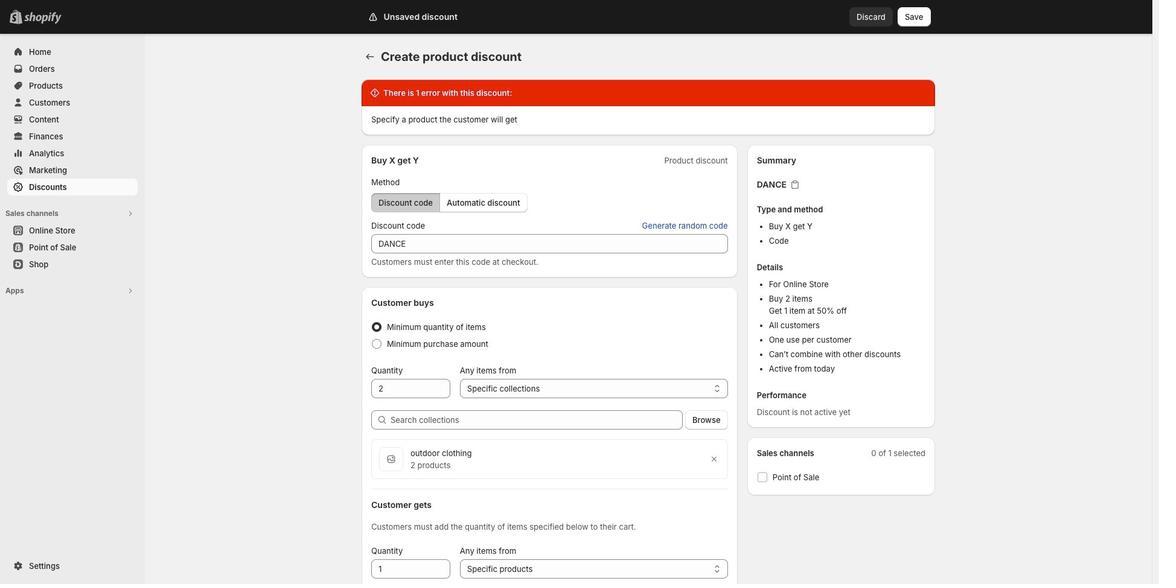 Task type: locate. For each thing, give the bounding box(es) containing it.
None text field
[[371, 234, 728, 254], [371, 379, 450, 398], [371, 560, 450, 579], [371, 234, 728, 254], [371, 379, 450, 398], [371, 560, 450, 579]]

shopify image
[[24, 12, 62, 24]]



Task type: describe. For each thing, give the bounding box(es) containing it.
Search collections text field
[[391, 410, 683, 430]]



Task type: vqa. For each thing, say whether or not it's contained in the screenshot.
Gift in the top of the page
no



